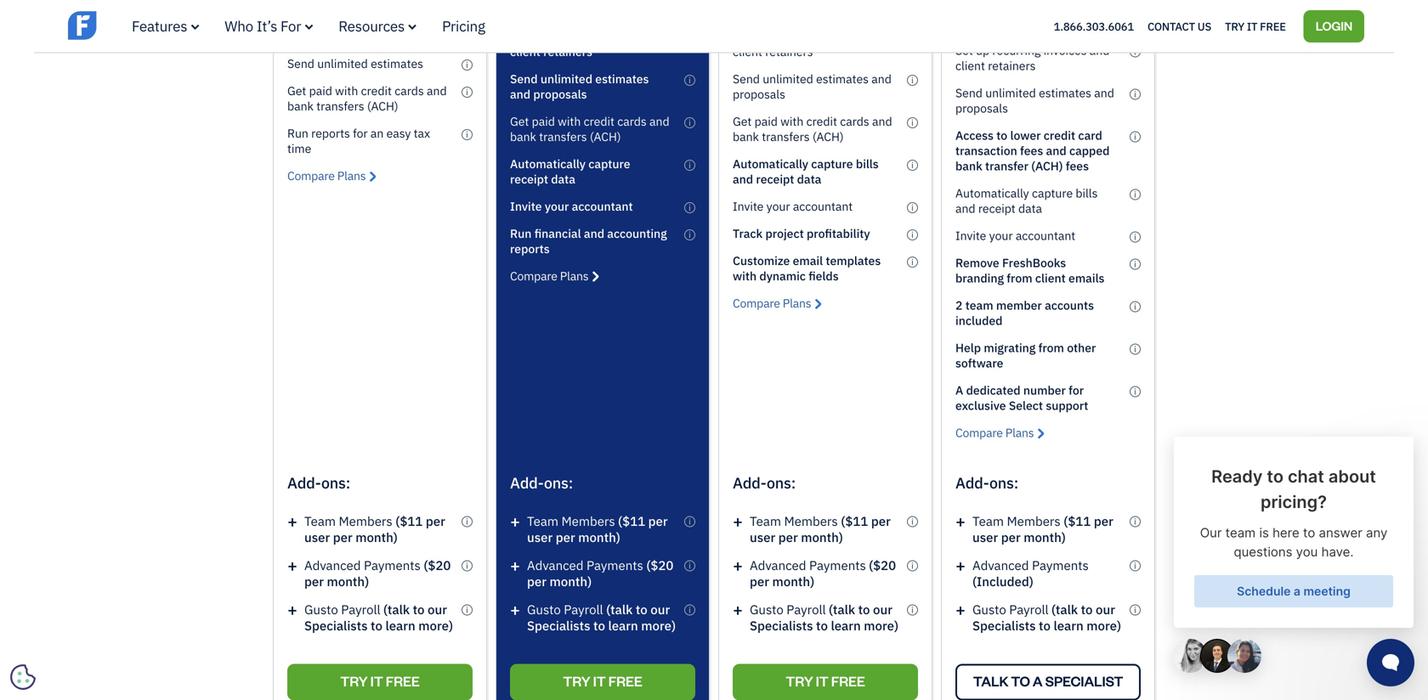 Task type: vqa. For each thing, say whether or not it's contained in the screenshot.
'is'
no



Task type: locate. For each thing, give the bounding box(es) containing it.
3 advanced from the left
[[750, 557, 807, 574]]

compare plans link for run reports for an easy tax time
[[287, 168, 376, 184]]

2 team from the left
[[527, 513, 559, 530]]

paid
[[309, 83, 332, 99], [532, 113, 555, 129], [755, 113, 778, 129]]

2 horizontal spatial + advanced payments
[[733, 555, 866, 577]]

i
[[466, 32, 468, 43], [1135, 46, 1137, 57], [466, 59, 468, 70], [689, 75, 691, 85], [912, 75, 914, 85], [466, 87, 468, 97], [1135, 89, 1137, 99], [689, 117, 691, 128], [912, 117, 914, 128], [466, 129, 468, 140], [1135, 131, 1137, 142], [689, 160, 691, 170], [912, 160, 914, 170], [1135, 189, 1137, 200], [689, 202, 691, 213], [912, 202, 914, 213], [689, 229, 691, 240], [912, 229, 914, 240], [1135, 232, 1137, 242], [912, 257, 914, 267], [1135, 259, 1137, 270], [1135, 301, 1137, 312], [1135, 344, 1137, 355], [1135, 386, 1137, 397], [466, 517, 468, 527], [689, 517, 691, 527], [912, 517, 914, 527], [1135, 517, 1137, 527], [466, 561, 468, 571], [689, 561, 691, 571], [912, 561, 914, 571], [1135, 561, 1137, 571], [466, 605, 468, 616], [689, 605, 691, 616], [912, 605, 914, 616], [1135, 605, 1137, 616]]

0 vertical spatial number
[[1009, 15, 1051, 31]]

data up track project profitability
[[797, 171, 822, 187]]

proposals
[[534, 86, 587, 102], [733, 86, 786, 102], [956, 100, 1009, 116]]

capture up accounting
[[589, 156, 631, 172]]

and
[[648, 28, 668, 44], [867, 28, 887, 44], [1090, 42, 1110, 58], [872, 71, 892, 87], [427, 83, 447, 99], [1095, 85, 1115, 101], [510, 86, 531, 102], [650, 113, 670, 129], [873, 113, 893, 129], [1046, 143, 1067, 159], [733, 171, 754, 187], [956, 201, 976, 216], [584, 226, 605, 241]]

from left other at the right of page
[[1039, 340, 1065, 356]]

0 horizontal spatial set up recurring invoices and client retainers link
[[510, 28, 696, 59]]

team
[[304, 513, 336, 530], [527, 513, 559, 530], [750, 513, 781, 530], [973, 513, 1004, 530]]

0 horizontal spatial run
[[287, 125, 309, 141]]

for inside a dedicated number for exclusive select support
[[1069, 383, 1084, 398]]

($11 per user per month)
[[304, 513, 445, 546], [527, 513, 668, 546], [750, 513, 891, 546], [973, 513, 1114, 546]]

1 our from the left
[[428, 602, 447, 618]]

0 horizontal spatial for
[[353, 125, 368, 141]]

number
[[1009, 15, 1051, 31], [1024, 383, 1066, 398]]

2 team member accounts included
[[956, 298, 1095, 329]]

send for automatically capture receipt data
[[510, 71, 538, 87]]

3 (talk from the left
[[829, 602, 856, 618]]

invite your accountant
[[510, 198, 633, 214], [733, 198, 853, 214], [956, 228, 1076, 244]]

0 horizontal spatial set up recurring invoices and client retainers
[[510, 28, 668, 59]]

0 horizontal spatial proposals
[[534, 86, 587, 102]]

compare plans
[[287, 168, 366, 184], [510, 268, 589, 284], [733, 295, 812, 311], [956, 425, 1034, 441]]

it's
[[257, 17, 277, 35]]

4 user from the left
[[973, 529, 999, 546]]

for down other at the right of page
[[1069, 383, 1084, 398]]

cards
[[395, 83, 424, 99], [618, 113, 647, 129], [840, 113, 870, 129]]

3 our from the left
[[873, 602, 893, 618]]

2 ons: from the left
[[544, 473, 573, 493]]

specialist
[[1046, 673, 1124, 690]]

credit for for
[[361, 83, 392, 99]]

1 + gusto payroll from the left
[[287, 599, 381, 621]]

freshbooks logo image
[[68, 9, 200, 41]]

accountant up profitability
[[793, 198, 853, 214]]

try it free
[[340, 673, 420, 690], [563, 673, 643, 690], [786, 673, 865, 690]]

receipt
[[510, 171, 548, 187], [756, 171, 795, 187], [979, 201, 1016, 216]]

+ gusto payroll
[[287, 599, 381, 621], [510, 599, 606, 621], [733, 599, 826, 621], [956, 599, 1049, 621]]

reports
[[311, 125, 350, 141], [510, 241, 550, 257]]

branding
[[956, 270, 1004, 286]]

cards for automatically capture bills and receipt data
[[840, 113, 870, 129]]

invite your accountant up freshbooks
[[956, 228, 1076, 244]]

0 horizontal spatial send unlimited estimates and proposals
[[510, 71, 649, 102]]

1 horizontal spatial fees
[[1066, 158, 1089, 174]]

2 ($11 from the left
[[618, 513, 646, 530]]

1 try it free link from the left
[[287, 665, 473, 701]]

0 horizontal spatial try it free
[[340, 673, 420, 690]]

($20
[[424, 557, 451, 574], [647, 557, 674, 574], [869, 557, 896, 574]]

month)
[[356, 529, 398, 546], [578, 529, 621, 546], [801, 529, 843, 546], [1024, 529, 1066, 546], [327, 574, 369, 590], [550, 574, 592, 590], [773, 574, 815, 590]]

receipt up financial
[[510, 171, 548, 187]]

compare plans down financial
[[510, 268, 589, 284]]

your up project
[[767, 198, 790, 214]]

0 horizontal spatial receipt
[[510, 171, 548, 187]]

+ advanced payments
[[287, 555, 424, 577], [510, 555, 647, 577], [733, 555, 866, 577]]

capture down "access to lower credit card transaction fees and capped bank transfer (ach) fees"
[[1032, 185, 1073, 201]]

dedicated
[[967, 383, 1021, 398]]

track
[[287, 28, 317, 44], [733, 226, 763, 241]]

gusto
[[304, 602, 338, 618], [527, 602, 561, 618], [750, 602, 784, 618], [973, 602, 1007, 618]]

with for data
[[558, 113, 581, 129]]

1 horizontal spatial your
[[767, 198, 790, 214]]

retainers
[[544, 44, 593, 59], [766, 44, 813, 59], [988, 58, 1036, 73]]

0 horizontal spatial reports
[[311, 125, 350, 141]]

invite your accountant up financial
[[510, 198, 633, 214]]

4 ($11 from the left
[[1064, 513, 1091, 530]]

compare plans link down financial
[[510, 268, 599, 284]]

compare down financial
[[510, 268, 558, 284]]

an left easy
[[371, 125, 384, 141]]

1 horizontal spatial data
[[797, 171, 822, 187]]

to inside "access to lower credit card transaction fees and capped bank transfer (ach) fees"
[[997, 127, 1008, 143]]

set up recurring invoices and client retainers
[[510, 28, 668, 59], [733, 28, 887, 59], [956, 42, 1110, 73]]

3 try it free link from the left
[[733, 665, 918, 701]]

automatically
[[510, 156, 586, 172], [733, 156, 809, 172], [956, 185, 1030, 201]]

2 horizontal spatial ($20
[[869, 557, 896, 574]]

specialists
[[304, 618, 368, 634], [527, 618, 591, 634], [750, 618, 813, 634], [973, 618, 1036, 634]]

per
[[426, 513, 445, 530], [649, 513, 668, 530], [872, 513, 891, 530], [1094, 513, 1114, 530], [333, 529, 353, 546], [556, 529, 575, 546], [779, 529, 798, 546], [1002, 529, 1021, 546], [304, 574, 324, 590], [527, 574, 547, 590], [750, 574, 770, 590]]

0 horizontal spatial an
[[371, 125, 384, 141]]

receipt up project
[[756, 171, 795, 187]]

4 advanced from the left
[[973, 557, 1029, 574]]

1 add-ons: from the left
[[287, 473, 350, 493]]

0 vertical spatial bills
[[856, 156, 879, 172]]

compare plans down exclusive in the bottom of the page
[[956, 425, 1034, 441]]

1 horizontal spatial get paid with credit cards and bank transfers (ach)
[[510, 113, 670, 144]]

set up recurring invoices and client retainers link for automatically capture bills and receipt data
[[733, 28, 918, 59]]

(ach) inside "access to lower credit card transaction fees and capped bank transfer (ach) fees"
[[1032, 158, 1063, 174]]

features
[[132, 17, 187, 35]]

with
[[335, 83, 358, 99], [558, 113, 581, 129], [781, 113, 804, 129], [733, 268, 757, 284]]

2 horizontal spatial set up recurring invoices and client retainers
[[956, 42, 1110, 73]]

track up customize
[[733, 226, 763, 241]]

run
[[287, 125, 309, 141], [510, 226, 532, 241]]

1 vertical spatial from
[[1039, 340, 1065, 356]]

2 horizontal spatial your
[[990, 228, 1013, 244]]

get paid with credit cards and bank transfers (ach) for bills
[[733, 113, 893, 144]]

ons:
[[321, 473, 350, 493], [544, 473, 573, 493], [767, 473, 796, 493], [990, 473, 1019, 493]]

recurring
[[548, 28, 598, 44], [770, 28, 818, 44], [993, 42, 1041, 58]]

1 horizontal spatial try it free link
[[510, 665, 696, 701]]

try
[[1226, 19, 1245, 33], [340, 673, 368, 690], [563, 673, 591, 690], [786, 673, 814, 690]]

capture up profitability
[[812, 156, 853, 172]]

1 horizontal spatial invite your accountant
[[733, 198, 853, 214]]

compare down time
[[287, 168, 335, 184]]

compare plans for automatically capture bills and receipt data
[[733, 295, 812, 311]]

track project profitability
[[733, 226, 871, 241]]

unlimited
[[986, 0, 1036, 16], [956, 15, 1007, 31], [319, 28, 370, 44], [317, 56, 368, 71], [541, 71, 593, 87], [763, 71, 814, 87], [986, 85, 1036, 101]]

more)
[[419, 618, 453, 634], [641, 618, 676, 634], [864, 618, 899, 634], [1087, 618, 1122, 634]]

exclusive
[[956, 398, 1006, 414]]

your up remove
[[990, 228, 1013, 244]]

0 vertical spatial run
[[287, 125, 309, 141]]

with for an
[[335, 83, 358, 99]]

compare for access to lower credit card transaction fees and capped bank transfer (ach) fees
[[956, 425, 1003, 441]]

invite your accountant for financial
[[510, 198, 633, 214]]

automatically for project
[[733, 156, 809, 172]]

automatically up financial
[[510, 156, 586, 172]]

automatically for financial
[[510, 156, 586, 172]]

1 ($20 per month) from the left
[[304, 557, 451, 590]]

data up financial
[[551, 171, 576, 187]]

compare for automatically capture bills and receipt data
[[733, 295, 780, 311]]

0 horizontal spatial up
[[531, 28, 545, 44]]

1 horizontal spatial track
[[733, 226, 763, 241]]

data down transfer
[[1019, 201, 1043, 216]]

run inside run financial and accounting reports
[[510, 226, 532, 241]]

3 specialists from the left
[[750, 618, 813, 634]]

get paid with credit cards and bank transfers (ach) for receipt
[[510, 113, 670, 144]]

run for run financial and accounting reports
[[510, 226, 532, 241]]

2 horizontal spatial get
[[733, 113, 752, 129]]

who
[[225, 17, 253, 35]]

0 horizontal spatial track
[[287, 28, 317, 44]]

invite your accountant up project
[[733, 198, 853, 214]]

1 horizontal spatial accountant
[[793, 198, 853, 214]]

fees down card
[[1066, 158, 1089, 174]]

invite your accountant for project
[[733, 198, 853, 214]]

track right it's
[[287, 28, 317, 44]]

1 vertical spatial reports
[[510, 241, 550, 257]]

0 horizontal spatial + advanced payments
[[287, 555, 424, 577]]

0 horizontal spatial ($20 per month)
[[304, 557, 451, 590]]

for left easy
[[353, 125, 368, 141]]

($11
[[396, 513, 423, 530], [618, 513, 646, 530], [841, 513, 869, 530], [1064, 513, 1091, 530]]

0 horizontal spatial fees
[[1021, 143, 1044, 159]]

retainers for automatically capture receipt data
[[544, 44, 593, 59]]

software
[[956, 355, 1004, 371]]

send unlimited estimates and proposals for bills
[[733, 71, 892, 102]]

1 vertical spatial bills
[[1076, 185, 1098, 201]]

receipt down transfer
[[979, 201, 1016, 216]]

cookie consent banner dialog
[[13, 492, 268, 688]]

3 it from the left
[[816, 673, 829, 690]]

2 horizontal spatial invite your accountant
[[956, 228, 1076, 244]]

0 horizontal spatial get paid with credit cards and bank transfers (ach)
[[287, 83, 447, 114]]

1 vertical spatial an
[[371, 125, 384, 141]]

compare plans link down dynamic
[[733, 295, 822, 311]]

compare down dynamic
[[733, 295, 780, 311]]

set for automatically capture receipt data
[[510, 28, 528, 44]]

automatically capture bills and receipt data up track project profitability
[[733, 156, 879, 187]]

accountant up run financial and accounting reports
[[572, 198, 633, 214]]

4 (talk from the left
[[1052, 602, 1078, 618]]

0 horizontal spatial recurring
[[548, 28, 598, 44]]

0 vertical spatial reports
[[311, 125, 350, 141]]

1 add- from the left
[[287, 473, 321, 493]]

with for and
[[781, 113, 804, 129]]

1 horizontal spatial an
[[1099, 0, 1112, 16]]

data inside automatically capture receipt data
[[551, 171, 576, 187]]

for inside 'run reports for an easy tax time'
[[353, 125, 368, 141]]

0 horizontal spatial retainers
[[544, 44, 593, 59]]

1 gusto from the left
[[304, 602, 338, 618]]

project
[[766, 226, 804, 241]]

plans down run financial and accounting reports
[[560, 268, 589, 284]]

2 gusto from the left
[[527, 602, 561, 618]]

paid for automatically capture bills and receipt data
[[755, 113, 778, 129]]

+ inside + advanced payments (included)
[[956, 555, 966, 577]]

0 vertical spatial for
[[353, 125, 368, 141]]

1 ons: from the left
[[321, 473, 350, 493]]

4 ($11 per user per month) from the left
[[973, 513, 1114, 546]]

it
[[370, 673, 383, 690], [593, 673, 606, 690], [816, 673, 829, 690]]

1 horizontal spatial up
[[753, 28, 767, 44]]

send for automatically capture bills and receipt data
[[733, 71, 760, 87]]

2 horizontal spatial it
[[816, 673, 829, 690]]

invite for track
[[733, 198, 764, 214]]

bills up profitability
[[856, 156, 879, 172]]

fees right the transaction on the right of page
[[1021, 143, 1044, 159]]

our
[[428, 602, 447, 618], [651, 602, 670, 618], [873, 602, 893, 618], [1096, 602, 1116, 618]]

1 horizontal spatial cards
[[618, 113, 647, 129]]

advanced
[[304, 557, 361, 574], [527, 557, 584, 574], [750, 557, 807, 574], [973, 557, 1029, 574]]

invite up customize
[[733, 198, 764, 214]]

freshbooks
[[1003, 255, 1067, 271]]

4 add- from the left
[[956, 473, 990, 493]]

plans for track project profitability
[[783, 295, 812, 311]]

from inside help migrating from other software
[[1039, 340, 1065, 356]]

1 vertical spatial run
[[510, 226, 532, 241]]

your up financial
[[545, 198, 569, 214]]

get
[[287, 83, 306, 99], [510, 113, 529, 129], [733, 113, 752, 129]]

2 horizontal spatial try it free link
[[733, 665, 918, 701]]

cards for automatically capture receipt data
[[618, 113, 647, 129]]

1 vertical spatial for
[[1069, 383, 1084, 398]]

transfers for an
[[317, 98, 364, 114]]

plans down dynamic
[[783, 295, 812, 311]]

3 add- from the left
[[733, 473, 767, 493]]

send inside send unlimited invoices to an unlimited number of clients
[[956, 0, 983, 16]]

your for data
[[545, 198, 569, 214]]

help
[[956, 340, 981, 356]]

2 set up recurring invoices and client retainers link from the left
[[733, 28, 918, 59]]

1 horizontal spatial set up recurring invoices and client retainers
[[733, 28, 887, 59]]

3 try it free from the left
[[786, 673, 865, 690]]

0 horizontal spatial try it free link
[[287, 665, 473, 701]]

migrating
[[984, 340, 1036, 356]]

run inside 'run reports for an easy tax time'
[[287, 125, 309, 141]]

plans for invite your accountant
[[1006, 425, 1034, 441]]

3 (talk to our specialists to learn more) from the left
[[750, 602, 899, 634]]

automatically up project
[[733, 156, 809, 172]]

2 advanced from the left
[[527, 557, 584, 574]]

1 horizontal spatial paid
[[532, 113, 555, 129]]

1 horizontal spatial reports
[[510, 241, 550, 257]]

get for run reports for an easy tax time
[[287, 83, 306, 99]]

data
[[551, 171, 576, 187], [797, 171, 822, 187], [1019, 201, 1043, 216]]

3 members from the left
[[784, 513, 838, 530]]

0 horizontal spatial set
[[510, 28, 528, 44]]

1 set up recurring invoices and client retainers link from the left
[[510, 28, 696, 59]]

1 ($11 from the left
[[396, 513, 423, 530]]

a
[[1033, 673, 1043, 690]]

member
[[997, 298, 1042, 313]]

1 horizontal spatial recurring
[[770, 28, 818, 44]]

0 horizontal spatial ($20
[[424, 557, 451, 574]]

bills down capped
[[1076, 185, 1098, 201]]

1 horizontal spatial ($20
[[647, 557, 674, 574]]

1 (talk from the left
[[383, 602, 410, 618]]

transfers
[[317, 98, 364, 114], [539, 129, 587, 144], [762, 129, 810, 144]]

2 more) from the left
[[641, 618, 676, 634]]

bank for automatically capture receipt data
[[510, 129, 537, 144]]

compare plans for access to lower credit card transaction fees and capped bank transfer (ach) fees
[[956, 425, 1034, 441]]

estimates for run reports for an easy tax time
[[371, 56, 423, 71]]

track for track project profitability
[[733, 226, 763, 241]]

4 our from the left
[[1096, 602, 1116, 618]]

1 horizontal spatial ($20 per month)
[[527, 557, 674, 590]]

get for automatically capture bills and receipt data
[[733, 113, 752, 129]]

4 gusto from the left
[[973, 602, 1007, 618]]

0 vertical spatial track
[[287, 28, 317, 44]]

invite up remove
[[956, 228, 987, 244]]

1 horizontal spatial set up recurring invoices and client retainers link
[[733, 28, 918, 59]]

2 horizontal spatial retainers
[[988, 58, 1036, 73]]

0 horizontal spatial capture
[[589, 156, 631, 172]]

0 horizontal spatial cards
[[395, 83, 424, 99]]

who it's for
[[225, 17, 301, 35]]

0 horizontal spatial your
[[545, 198, 569, 214]]

run for run reports for an easy tax time
[[287, 125, 309, 141]]

2 horizontal spatial send unlimited estimates and proposals
[[956, 85, 1115, 116]]

an up 1.866.303.6061 on the right top of page
[[1099, 0, 1112, 16]]

0 horizontal spatial it
[[370, 673, 383, 690]]

0 horizontal spatial transfers
[[317, 98, 364, 114]]

financial
[[535, 226, 581, 241]]

1 payroll from the left
[[341, 602, 381, 618]]

credit for bills
[[807, 113, 838, 129]]

to
[[1085, 0, 1096, 16], [997, 127, 1008, 143], [413, 602, 425, 618], [636, 602, 648, 618], [859, 602, 870, 618], [1081, 602, 1093, 618], [371, 618, 383, 634], [594, 618, 605, 634], [816, 618, 828, 634], [1039, 618, 1051, 634], [1011, 673, 1031, 690]]

from up member
[[1007, 270, 1033, 286]]

credit inside "access to lower credit card transaction fees and capped bank transfer (ach) fees"
[[1044, 127, 1076, 143]]

capture
[[589, 156, 631, 172], [812, 156, 853, 172], [1032, 185, 1073, 201]]

pricing link
[[442, 17, 485, 35]]

number down help migrating from other software
[[1024, 383, 1066, 398]]

2 horizontal spatial ($20 per month)
[[750, 557, 896, 590]]

1 horizontal spatial invite
[[733, 198, 764, 214]]

1 vertical spatial number
[[1024, 383, 1066, 398]]

reports inside 'run reports for an easy tax time'
[[311, 125, 350, 141]]

automatically down transfer
[[956, 185, 1030, 201]]

proposals for automatically capture bills and receipt data
[[733, 86, 786, 102]]

help migrating from other software
[[956, 340, 1097, 371]]

1 vertical spatial track
[[733, 226, 763, 241]]

automatically inside automatically capture receipt data
[[510, 156, 586, 172]]

1 it from the left
[[370, 673, 383, 690]]

1 payments from the left
[[364, 557, 421, 574]]

estimates for automatically capture bills and receipt data
[[816, 71, 869, 87]]

2 user from the left
[[527, 529, 553, 546]]

compare plans link
[[287, 168, 376, 184], [510, 268, 599, 284], [733, 295, 822, 311], [956, 425, 1045, 441]]

4 members from the left
[[1007, 513, 1061, 530]]

resources
[[339, 17, 405, 35]]

compare plans down time
[[287, 168, 366, 184]]

1.866.303.6061
[[1054, 19, 1134, 33]]

1 horizontal spatial get
[[510, 113, 529, 129]]

2 horizontal spatial capture
[[1032, 185, 1073, 201]]

plans
[[337, 168, 366, 184], [560, 268, 589, 284], [783, 295, 812, 311], [1006, 425, 1034, 441]]

add-ons:
[[287, 473, 350, 493], [510, 473, 573, 493], [733, 473, 796, 493], [956, 473, 1019, 493]]

accountant
[[572, 198, 633, 214], [793, 198, 853, 214], [1016, 228, 1076, 244]]

1 horizontal spatial transfers
[[539, 129, 587, 144]]

number inside a dedicated number for exclusive select support
[[1024, 383, 1066, 398]]

plans down select
[[1006, 425, 1034, 441]]

automatically capture bills and receipt data down transfer
[[956, 185, 1098, 216]]

set up recurring invoices and client retainers for automatically capture bills and receipt data
[[733, 28, 887, 59]]

2 horizontal spatial data
[[1019, 201, 1043, 216]]

1 horizontal spatial automatically
[[733, 156, 809, 172]]

(ach) for for
[[367, 98, 398, 114]]

number left "of"
[[1009, 15, 1051, 31]]

plans down 'run reports for an easy tax time' at the left top
[[337, 168, 366, 184]]

included
[[956, 313, 1003, 329]]

2 horizontal spatial transfers
[[762, 129, 810, 144]]

1 horizontal spatial try it free
[[563, 673, 643, 690]]

an inside send unlimited invoices to an unlimited number of clients
[[1099, 0, 1112, 16]]

compare plans down dynamic
[[733, 295, 812, 311]]

0 horizontal spatial invite
[[510, 198, 542, 214]]

try for try it free link
[[1226, 19, 1245, 33]]

1 horizontal spatial proposals
[[733, 86, 786, 102]]

compare plans link down exclusive in the bottom of the page
[[956, 425, 1045, 441]]

1 horizontal spatial send unlimited estimates and proposals
[[733, 71, 892, 102]]

0 horizontal spatial invite your accountant
[[510, 198, 633, 214]]

+ advanced payments (included)
[[956, 555, 1089, 590]]

1 horizontal spatial + advanced payments
[[510, 555, 647, 577]]

2 horizontal spatial get paid with credit cards and bank transfers (ach)
[[733, 113, 893, 144]]

2 try it free link from the left
[[510, 665, 696, 701]]

1 horizontal spatial bills
[[1076, 185, 1098, 201]]

1 horizontal spatial for
[[1069, 383, 1084, 398]]

accountant for profitability
[[793, 198, 853, 214]]

4 ons: from the left
[[990, 473, 1019, 493]]

2 horizontal spatial cards
[[840, 113, 870, 129]]

+ team members
[[287, 511, 396, 533], [510, 511, 615, 533], [733, 511, 841, 533], [956, 511, 1064, 533]]

0 vertical spatial an
[[1099, 0, 1112, 16]]

4 add-ons: from the left
[[956, 473, 1019, 493]]

0 horizontal spatial from
[[1007, 270, 1033, 286]]

3 + gusto payroll from the left
[[733, 599, 826, 621]]

2 (talk to our specialists to learn more) from the left
[[527, 602, 676, 634]]

capture inside automatically capture receipt data
[[589, 156, 631, 172]]

for
[[281, 17, 301, 35]]

run financial and accounting reports
[[510, 226, 667, 257]]

(ach) for receipt
[[590, 129, 621, 144]]

estimates for automatically capture receipt data
[[596, 71, 649, 87]]

fees
[[1021, 143, 1044, 159], [1066, 158, 1089, 174]]

4 learn from the left
[[1054, 618, 1084, 634]]

0 horizontal spatial get
[[287, 83, 306, 99]]

1 + team members from the left
[[287, 511, 396, 533]]

an
[[1099, 0, 1112, 16], [371, 125, 384, 141]]

compare down exclusive in the bottom of the page
[[956, 425, 1003, 441]]

1 more) from the left
[[419, 618, 453, 634]]

0 horizontal spatial paid
[[309, 83, 332, 99]]

compare plans link down time
[[287, 168, 376, 184]]

try it free link
[[287, 665, 473, 701], [510, 665, 696, 701], [733, 665, 918, 701]]

4 payments from the left
[[1032, 557, 1089, 574]]

2 members from the left
[[562, 513, 615, 530]]

2 add-ons: from the left
[[510, 473, 573, 493]]

accountant up freshbooks
[[1016, 228, 1076, 244]]

3 ($20 per month) from the left
[[750, 557, 896, 590]]

3 + advanced payments from the left
[[733, 555, 866, 577]]

0 vertical spatial from
[[1007, 270, 1033, 286]]

compare for automatically capture receipt data
[[510, 268, 558, 284]]

remove freshbooks branding from client emails
[[956, 255, 1105, 286]]

3 add-ons: from the left
[[733, 473, 796, 493]]

invite up financial
[[510, 198, 542, 214]]

2 try it free from the left
[[563, 673, 643, 690]]

2 + team members from the left
[[510, 511, 615, 533]]

2 learn from the left
[[608, 618, 638, 634]]

3 ons: from the left
[[767, 473, 796, 493]]

0 horizontal spatial accountant
[[572, 198, 633, 214]]

1 horizontal spatial capture
[[812, 156, 853, 172]]

1 specialists from the left
[[304, 618, 368, 634]]



Task type: describe. For each thing, give the bounding box(es) containing it.
a
[[956, 383, 964, 398]]

0 horizontal spatial bills
[[856, 156, 879, 172]]

from inside the 'remove freshbooks branding from client emails'
[[1007, 270, 1033, 286]]

easy
[[387, 125, 411, 141]]

4 payroll from the left
[[1010, 602, 1049, 618]]

transfer
[[986, 158, 1029, 174]]

try for first try it free link from the left
[[340, 673, 368, 690]]

3 payments from the left
[[810, 557, 866, 574]]

of
[[1054, 15, 1064, 31]]

get paid with credit cards and bank transfers (ach) for for
[[287, 83, 447, 114]]

transaction
[[956, 143, 1018, 159]]

client inside the 'remove freshbooks branding from client emails'
[[1036, 270, 1066, 286]]

capture for and
[[589, 156, 631, 172]]

talk
[[973, 673, 1009, 690]]

number inside send unlimited invoices to an unlimited number of clients
[[1009, 15, 1051, 31]]

set up recurring invoices and client retainers for automatically capture receipt data
[[510, 28, 668, 59]]

team
[[966, 298, 994, 313]]

compare plans link for access to lower credit card transaction fees and capped bank transfer (ach) fees
[[956, 425, 1045, 441]]

profitability
[[807, 226, 871, 241]]

3 ($11 per user per month) from the left
[[750, 513, 891, 546]]

contact
[[1148, 19, 1196, 33]]

3 more) from the left
[[864, 618, 899, 634]]

paid for run reports for an easy tax time
[[309, 83, 332, 99]]

1 horizontal spatial receipt
[[756, 171, 795, 187]]

invoices inside send unlimited invoices to an unlimited number of clients
[[1039, 0, 1083, 16]]

compare plans link for automatically capture bills and receipt data
[[733, 295, 822, 311]]

2 ($20 from the left
[[647, 557, 674, 574]]

1 user from the left
[[304, 529, 330, 546]]

track unlimited expenses
[[287, 28, 424, 44]]

try for first try it free link from the right
[[786, 673, 814, 690]]

transfers for and
[[762, 129, 810, 144]]

receipt inside automatically capture receipt data
[[510, 171, 548, 187]]

tax
[[414, 125, 430, 141]]

3 team from the left
[[750, 513, 781, 530]]

(included)
[[973, 574, 1034, 590]]

0 horizontal spatial automatically capture bills and receipt data
[[733, 156, 879, 187]]

accounts
[[1045, 298, 1095, 313]]

features link
[[132, 17, 199, 35]]

a dedicated number for exclusive select support
[[956, 383, 1089, 414]]

support
[[1046, 398, 1089, 414]]

try it free link
[[1226, 15, 1286, 37]]

to inside send unlimited invoices to an unlimited number of clients
[[1085, 0, 1096, 16]]

2 payments from the left
[[587, 557, 644, 574]]

1 ($11 per user per month) from the left
[[304, 513, 445, 546]]

3 payroll from the left
[[787, 602, 826, 618]]

up for automatically capture bills and receipt data
[[753, 28, 767, 44]]

track for track unlimited expenses
[[287, 28, 317, 44]]

contact us link
[[1148, 15, 1212, 37]]

send for run reports for an easy tax time
[[287, 56, 315, 71]]

4 specialists from the left
[[973, 618, 1036, 634]]

recurring for automatically capture receipt data
[[548, 28, 598, 44]]

up for automatically capture receipt data
[[531, 28, 545, 44]]

compare plans link for automatically capture receipt data
[[510, 268, 599, 284]]

transfers for data
[[539, 129, 587, 144]]

2 ($20 per month) from the left
[[527, 557, 674, 590]]

access
[[956, 127, 994, 143]]

2 payroll from the left
[[564, 602, 603, 618]]

compare for run reports for an easy tax time
[[287, 168, 335, 184]]

2 horizontal spatial set
[[956, 42, 974, 58]]

bank inside "access to lower credit card transaction fees and capped bank transfer (ach) fees"
[[956, 158, 983, 174]]

2 horizontal spatial proposals
[[956, 100, 1009, 116]]

remove
[[956, 255, 1000, 271]]

1 (talk to our specialists to learn more) from the left
[[304, 602, 453, 634]]

credit for receipt
[[584, 113, 615, 129]]

pricing
[[442, 17, 485, 35]]

3 gusto from the left
[[750, 602, 784, 618]]

capped
[[1070, 143, 1110, 159]]

4 more) from the left
[[1087, 618, 1122, 634]]

login link
[[1304, 10, 1365, 42]]

run reports for an easy tax time
[[287, 125, 430, 156]]

2 it from the left
[[593, 673, 606, 690]]

4 + team members from the left
[[956, 511, 1064, 533]]

2 + advanced payments from the left
[[510, 555, 647, 577]]

payments inside + advanced payments (included)
[[1032, 557, 1089, 574]]

(ach) for bills
[[813, 129, 844, 144]]

compare plans for run reports for an easy tax time
[[287, 168, 366, 184]]

an inside 'run reports for an easy tax time'
[[371, 125, 384, 141]]

resources link
[[339, 17, 417, 35]]

2 horizontal spatial accountant
[[1016, 228, 1076, 244]]

retainers for automatically capture bills and receipt data
[[766, 44, 813, 59]]

2 + gusto payroll from the left
[[510, 599, 606, 621]]

fields
[[809, 268, 839, 284]]

2 horizontal spatial up
[[976, 42, 990, 58]]

try it free
[[1226, 19, 1286, 33]]

us
[[1198, 19, 1212, 33]]

2 horizontal spatial recurring
[[993, 42, 1041, 58]]

send unlimited invoices to an unlimited number of clients link
[[956, 0, 1141, 31]]

send unlimited estimates and proposals for receipt
[[510, 71, 649, 102]]

login
[[1316, 17, 1353, 33]]

time
[[287, 141, 312, 156]]

2 horizontal spatial invite
[[956, 228, 987, 244]]

1 horizontal spatial automatically capture bills and receipt data
[[956, 185, 1098, 216]]

3 user from the left
[[750, 529, 776, 546]]

1 ($20 from the left
[[424, 557, 451, 574]]

invite for run
[[510, 198, 542, 214]]

expenses
[[373, 28, 424, 44]]

recurring for automatically capture bills and receipt data
[[770, 28, 818, 44]]

1 try it free from the left
[[340, 673, 420, 690]]

2 specialists from the left
[[527, 618, 591, 634]]

bank for automatically capture bills and receipt data
[[733, 129, 759, 144]]

send unlimited invoices to an unlimited number of clients
[[956, 0, 1112, 31]]

paid for automatically capture receipt data
[[532, 113, 555, 129]]

templates
[[826, 253, 881, 269]]

capture for profitability
[[812, 156, 853, 172]]

1 members from the left
[[339, 513, 393, 530]]

compare plans for automatically capture receipt data
[[510, 268, 589, 284]]

3 ($20 from the left
[[869, 557, 896, 574]]

plans for run financial and accounting reports
[[560, 268, 589, 284]]

1 advanced from the left
[[304, 557, 361, 574]]

get for automatically capture receipt data
[[510, 113, 529, 129]]

and inside "access to lower credit card transaction fees and capped bank transfer (ach) fees"
[[1046, 143, 1067, 159]]

it
[[1247, 19, 1258, 33]]

who it's for link
[[225, 17, 313, 35]]

2 ($11 per user per month) from the left
[[527, 513, 668, 546]]

your for and
[[767, 198, 790, 214]]

and inside run financial and accounting reports
[[584, 226, 605, 241]]

other
[[1067, 340, 1097, 356]]

4 team from the left
[[973, 513, 1004, 530]]

reports inside run financial and accounting reports
[[510, 241, 550, 257]]

accounting
[[607, 226, 667, 241]]

set for automatically capture bills and receipt data
[[733, 28, 751, 44]]

send unlimited estimates
[[287, 56, 423, 71]]

3 + team members from the left
[[733, 511, 841, 533]]

3 ($11 from the left
[[841, 513, 869, 530]]

2 (talk from the left
[[606, 602, 633, 618]]

dynamic
[[760, 268, 806, 284]]

customize
[[733, 253, 790, 269]]

to inside talk to a specialist link
[[1011, 673, 1031, 690]]

email
[[793, 253, 823, 269]]

emails
[[1069, 270, 1105, 286]]

lower
[[1011, 127, 1041, 143]]

talk to a specialist link
[[956, 665, 1141, 701]]

cards for run reports for an easy tax time
[[395, 83, 424, 99]]

set up recurring invoices and client retainers link for automatically capture receipt data
[[510, 28, 696, 59]]

proposals for automatically capture receipt data
[[534, 86, 587, 102]]

4 + gusto payroll from the left
[[956, 599, 1049, 621]]

accountant for and
[[572, 198, 633, 214]]

2 horizontal spatial automatically
[[956, 185, 1030, 201]]

contact us
[[1148, 19, 1212, 33]]

free inside try it free link
[[1260, 19, 1286, 33]]

2 our from the left
[[651, 602, 670, 618]]

1 team from the left
[[304, 513, 336, 530]]

advanced inside + advanced payments (included)
[[973, 557, 1029, 574]]

2 add- from the left
[[510, 473, 544, 493]]

access to lower credit card transaction fees and capped bank transfer (ach) fees
[[956, 127, 1110, 174]]

customize email templates with dynamic fields
[[733, 253, 881, 284]]

clients
[[1067, 15, 1103, 31]]

cookie preferences image
[[10, 665, 36, 691]]

2 horizontal spatial receipt
[[979, 201, 1016, 216]]

with inside customize email templates with dynamic fields
[[733, 268, 757, 284]]

3 learn from the left
[[831, 618, 861, 634]]

2
[[956, 298, 963, 313]]

1 + advanced payments from the left
[[287, 555, 424, 577]]

talk to a specialist
[[973, 673, 1124, 690]]

automatically capture receipt data
[[510, 156, 631, 187]]

select
[[1009, 398, 1043, 414]]

card
[[1079, 127, 1103, 143]]

1 learn from the left
[[386, 618, 416, 634]]

4 (talk to our specialists to learn more) from the left
[[973, 602, 1122, 634]]

1.866.303.6061 link
[[1054, 19, 1134, 33]]

try for second try it free link from left
[[563, 673, 591, 690]]

bank for run reports for an easy tax time
[[287, 98, 314, 114]]



